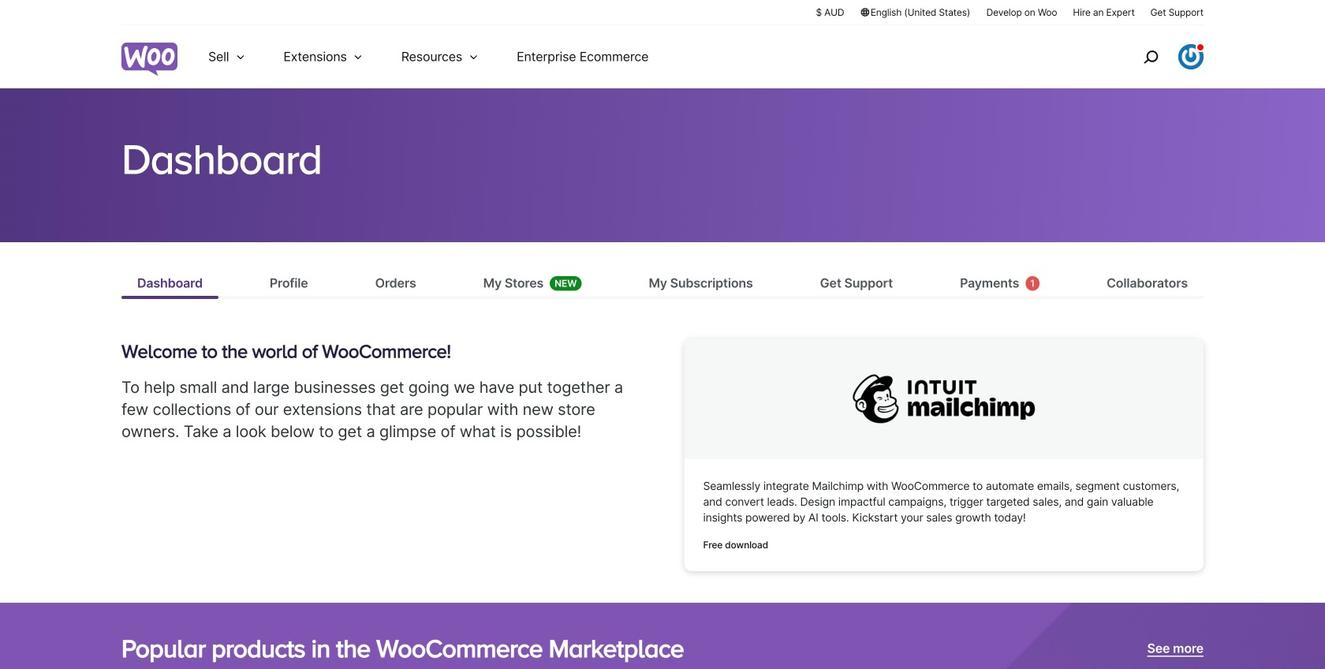 Task type: locate. For each thing, give the bounding box(es) containing it.
service navigation menu element
[[1110, 31, 1204, 82]]



Task type: describe. For each thing, give the bounding box(es) containing it.
search image
[[1139, 44, 1164, 69]]

open account menu image
[[1179, 44, 1204, 69]]



Task type: vqa. For each thing, say whether or not it's contained in the screenshot.
Product Icon
no



